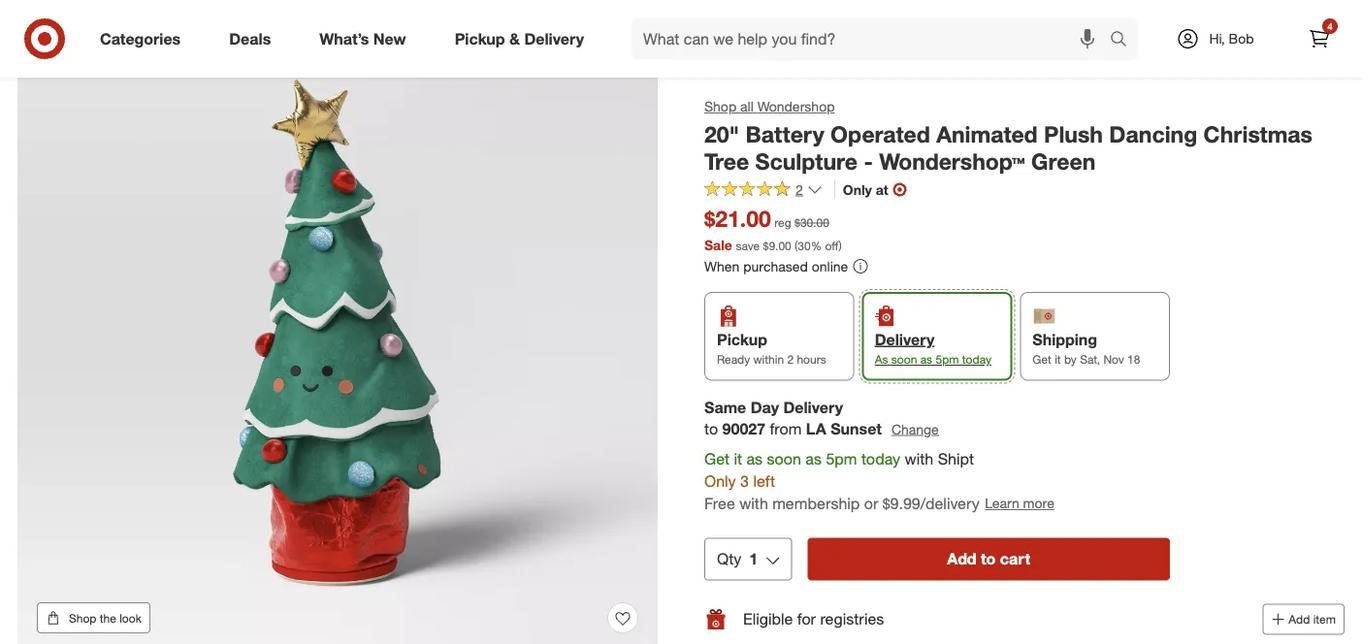 Task type: vqa. For each thing, say whether or not it's contained in the screenshot.
the to in the add to cart button
yes



Task type: locate. For each thing, give the bounding box(es) containing it.
0 vertical spatial add
[[947, 550, 977, 569]]

0 vertical spatial get
[[1033, 352, 1052, 367]]

soon up left
[[767, 450, 801, 469]]

same day delivery
[[704, 398, 843, 417]]

sale
[[704, 236, 732, 253]]

9.00
[[769, 238, 792, 253]]

2 vertical spatial delivery
[[783, 398, 843, 417]]

0 horizontal spatial delivery
[[524, 29, 584, 48]]

soon inside the get it as soon as 5pm today with shipt only 3 left free with membership or $9.99/delivery learn more
[[767, 450, 801, 469]]

operated
[[831, 120, 930, 147]]

0 horizontal spatial 5pm
[[826, 450, 857, 469]]

1 vertical spatial it
[[734, 450, 742, 469]]

0 horizontal spatial add
[[947, 550, 977, 569]]

1 horizontal spatial it
[[1055, 352, 1061, 367]]

day
[[751, 398, 779, 417]]

delivery
[[524, 29, 584, 48], [875, 330, 935, 349], [783, 398, 843, 417]]

soon
[[891, 352, 917, 367], [767, 450, 801, 469]]

when purchased online
[[704, 257, 848, 274]]

off
[[825, 238, 839, 253]]

1 vertical spatial pickup
[[717, 330, 767, 349]]

shop left the
[[69, 611, 96, 625]]

2 inside pickup ready within 2 hours
[[787, 352, 794, 367]]

pickup & delivery link
[[438, 17, 608, 60]]

as
[[875, 352, 888, 367]]

1 vertical spatial get
[[704, 450, 730, 469]]

1 horizontal spatial get
[[1033, 352, 1052, 367]]

animated
[[937, 120, 1038, 147]]

add to cart
[[947, 550, 1030, 569]]

0 horizontal spatial soon
[[767, 450, 801, 469]]

5pm right as
[[936, 352, 959, 367]]

2 horizontal spatial delivery
[[875, 330, 935, 349]]

0 vertical spatial to
[[704, 420, 718, 439]]

with
[[905, 450, 934, 469], [740, 494, 768, 513]]

$21.00 reg $30.00 sale save $ 9.00 ( 30 % off )
[[704, 205, 842, 253]]

for
[[797, 610, 816, 629]]

add for add to cart
[[947, 550, 977, 569]]

today left by
[[962, 352, 992, 367]]

by
[[1064, 352, 1077, 367]]

1 vertical spatial today
[[862, 450, 901, 469]]

shop left all
[[704, 98, 737, 115]]

pickup & delivery
[[455, 29, 584, 48]]

it
[[1055, 352, 1061, 367], [734, 450, 742, 469]]

shop for shop the look
[[69, 611, 96, 625]]

registries
[[820, 610, 884, 629]]

add inside button
[[947, 550, 977, 569]]

5pm down sunset
[[826, 450, 857, 469]]

1 vertical spatial delivery
[[875, 330, 935, 349]]

today inside delivery as soon as 5pm today
[[962, 352, 992, 367]]

pickup ready within 2 hours
[[717, 330, 826, 367]]

0 vertical spatial pickup
[[455, 29, 505, 48]]

pickup for &
[[455, 29, 505, 48]]

shop inside shop all wondershop 20" battery operated animated plush dancing christmas tree sculpture - wondershop™ green
[[704, 98, 737, 115]]

deals
[[229, 29, 271, 48]]

0 horizontal spatial shop
[[69, 611, 96, 625]]

pickup inside pickup ready within 2 hours
[[717, 330, 767, 349]]

shop all wondershop 20" battery operated animated plush dancing christmas tree sculpture - wondershop™ green
[[704, 98, 1313, 175]]

as up left
[[747, 450, 763, 469]]

1 vertical spatial only
[[704, 472, 736, 491]]

only
[[843, 181, 872, 198], [704, 472, 736, 491]]

cart
[[1000, 550, 1030, 569]]

1 vertical spatial shop
[[69, 611, 96, 625]]

1
[[749, 550, 758, 569]]

to down same
[[704, 420, 718, 439]]

2
[[796, 181, 803, 198], [787, 352, 794, 367]]

0 horizontal spatial only
[[704, 472, 736, 491]]

18
[[1128, 352, 1140, 367]]

what's new link
[[303, 17, 430, 60]]

only up the free
[[704, 472, 736, 491]]

as right as
[[920, 352, 933, 367]]

to
[[704, 420, 718, 439], [981, 550, 996, 569]]

5pm
[[936, 352, 959, 367], [826, 450, 857, 469]]

add left cart
[[947, 550, 977, 569]]

shop for shop all wondershop 20" battery operated animated plush dancing christmas tree sculpture - wondershop™ green
[[704, 98, 737, 115]]

with down change button
[[905, 450, 934, 469]]

sat,
[[1080, 352, 1100, 367]]

purchased
[[743, 257, 808, 274]]

1 horizontal spatial add
[[1289, 612, 1310, 627]]

add
[[947, 550, 977, 569], [1289, 612, 1310, 627]]

1 vertical spatial soon
[[767, 450, 801, 469]]

0 horizontal spatial today
[[862, 450, 901, 469]]

get down to 90027
[[704, 450, 730, 469]]

today
[[962, 352, 992, 367], [862, 450, 901, 469]]

when
[[704, 257, 740, 274]]

get inside shipping get it by sat, nov 18
[[1033, 352, 1052, 367]]

it inside the get it as soon as 5pm today with shipt only 3 left free with membership or $9.99/delivery learn more
[[734, 450, 742, 469]]

only at
[[843, 181, 889, 198]]

1 horizontal spatial to
[[981, 550, 996, 569]]

to left cart
[[981, 550, 996, 569]]

0 horizontal spatial pickup
[[455, 29, 505, 48]]

1 vertical spatial add
[[1289, 612, 1310, 627]]

0 horizontal spatial 2
[[787, 352, 794, 367]]

sculpture
[[755, 148, 858, 175]]

1 horizontal spatial 2
[[796, 181, 803, 198]]

add left the item
[[1289, 612, 1310, 627]]

20&#34; battery operated animated plush dancing christmas tree sculpture - wondershop&#8482; green, 1 of 5 image
[[17, 13, 658, 644]]

delivery right &
[[524, 29, 584, 48]]

as down la
[[806, 450, 822, 469]]

delivery up la
[[783, 398, 843, 417]]

0 vertical spatial soon
[[891, 352, 917, 367]]

at
[[876, 181, 889, 198]]

1 vertical spatial 5pm
[[826, 450, 857, 469]]

0 vertical spatial 5pm
[[936, 352, 959, 367]]

1 horizontal spatial 5pm
[[936, 352, 959, 367]]

1 horizontal spatial pickup
[[717, 330, 767, 349]]

0 vertical spatial today
[[962, 352, 992, 367]]

1 vertical spatial to
[[981, 550, 996, 569]]

0 vertical spatial only
[[843, 181, 872, 198]]

save
[[736, 238, 760, 253]]

as inside delivery as soon as 5pm today
[[920, 352, 933, 367]]

2 down sculpture
[[796, 181, 803, 198]]

battery
[[746, 120, 824, 147]]

free
[[704, 494, 735, 513]]

only left at
[[843, 181, 872, 198]]

1 horizontal spatial shop
[[704, 98, 737, 115]]

new
[[373, 29, 406, 48]]

0 vertical spatial shop
[[704, 98, 737, 115]]

1 horizontal spatial today
[[962, 352, 992, 367]]

1 horizontal spatial soon
[[891, 352, 917, 367]]

search
[[1101, 31, 1148, 50]]

0 vertical spatial it
[[1055, 352, 1061, 367]]

1 horizontal spatial as
[[806, 450, 822, 469]]

pickup left &
[[455, 29, 505, 48]]

get inside the get it as soon as 5pm today with shipt only 3 left free with membership or $9.99/delivery learn more
[[704, 450, 730, 469]]

nov
[[1104, 352, 1124, 367]]

(
[[795, 238, 798, 253]]

today down sunset
[[862, 450, 901, 469]]

0 horizontal spatial to
[[704, 420, 718, 439]]

with down 3
[[740, 494, 768, 513]]

add inside button
[[1289, 612, 1310, 627]]

delivery up as
[[875, 330, 935, 349]]

1 horizontal spatial delivery
[[783, 398, 843, 417]]

to 90027
[[704, 420, 766, 439]]

0 horizontal spatial get
[[704, 450, 730, 469]]

add item
[[1289, 612, 1336, 627]]

ready
[[717, 352, 750, 367]]

christmas
[[1204, 120, 1313, 147]]

delivery inside pickup & delivery link
[[524, 29, 584, 48]]

get left by
[[1033, 352, 1052, 367]]

soon right as
[[891, 352, 917, 367]]

2 link
[[704, 180, 823, 202]]

0 vertical spatial delivery
[[524, 29, 584, 48]]

0 horizontal spatial it
[[734, 450, 742, 469]]

1 vertical spatial 2
[[787, 352, 794, 367]]

change
[[892, 421, 939, 438]]

1 vertical spatial with
[[740, 494, 768, 513]]

la
[[806, 420, 826, 439]]

shipt
[[938, 450, 974, 469]]

$
[[763, 238, 769, 253]]

it up 3
[[734, 450, 742, 469]]

2 horizontal spatial as
[[920, 352, 933, 367]]

1 horizontal spatial with
[[905, 450, 934, 469]]

0 vertical spatial with
[[905, 450, 934, 469]]

2 left "hours"
[[787, 352, 794, 367]]

add item button
[[1263, 604, 1345, 635]]

$30.00
[[795, 215, 830, 230]]

5pm inside delivery as soon as 5pm today
[[936, 352, 959, 367]]

it left by
[[1055, 352, 1061, 367]]

as
[[920, 352, 933, 367], [747, 450, 763, 469], [806, 450, 822, 469]]

wondershop™
[[879, 148, 1025, 175]]

pickup up ready
[[717, 330, 767, 349]]

3
[[740, 472, 749, 491]]

same
[[704, 398, 746, 417]]



Task type: describe. For each thing, give the bounding box(es) containing it.
$21.00
[[704, 205, 771, 232]]

item
[[1313, 612, 1336, 627]]

tree
[[704, 148, 749, 175]]

0 vertical spatial 2
[[796, 181, 803, 198]]

soon inside delivery as soon as 5pm today
[[891, 352, 917, 367]]

&
[[509, 29, 520, 48]]

more
[[1023, 495, 1055, 512]]

delivery inside delivery as soon as 5pm today
[[875, 330, 935, 349]]

bob
[[1229, 30, 1254, 47]]

delivery for same day delivery
[[783, 398, 843, 417]]

reg
[[774, 215, 791, 230]]

dancing
[[1109, 120, 1198, 147]]

left
[[753, 472, 775, 491]]

0 horizontal spatial with
[[740, 494, 768, 513]]

to inside button
[[981, 550, 996, 569]]

-
[[864, 148, 873, 175]]

shipping get it by sat, nov 18
[[1033, 330, 1140, 367]]

shipping
[[1033, 330, 1097, 349]]

delivery for pickup & delivery
[[524, 29, 584, 48]]

0 horizontal spatial as
[[747, 450, 763, 469]]

it inside shipping get it by sat, nov 18
[[1055, 352, 1061, 367]]

add to cart button
[[808, 538, 1170, 581]]

delivery as soon as 5pm today
[[875, 330, 992, 367]]

plush
[[1044, 120, 1103, 147]]

learn more button
[[984, 493, 1056, 515]]

only inside the get it as soon as 5pm today with shipt only 3 left free with membership or $9.99/delivery learn more
[[704, 472, 736, 491]]

categories link
[[83, 17, 205, 60]]

eligible for registries
[[743, 610, 884, 629]]

within
[[753, 352, 784, 367]]

eligible
[[743, 610, 793, 629]]

online
[[812, 257, 848, 274]]

or
[[864, 494, 878, 513]]

%
[[811, 238, 822, 253]]

what's
[[319, 29, 369, 48]]

shop the look link
[[37, 603, 150, 634]]

add for add item
[[1289, 612, 1310, 627]]

hi, bob
[[1209, 30, 1254, 47]]

wondershop
[[757, 98, 835, 115]]

from la sunset
[[770, 420, 882, 439]]

20"
[[704, 120, 740, 147]]

what's new
[[319, 29, 406, 48]]

deals link
[[213, 17, 295, 60]]

4 link
[[1298, 17, 1341, 60]]

change button
[[891, 418, 940, 441]]

all
[[740, 98, 754, 115]]

shop the look
[[69, 611, 142, 625]]

$9.99/delivery
[[883, 494, 980, 513]]

categories
[[100, 29, 181, 48]]

membership
[[773, 494, 860, 513]]

look
[[119, 611, 142, 625]]

qty
[[717, 550, 742, 569]]

)
[[839, 238, 842, 253]]

sunset
[[831, 420, 882, 439]]

green
[[1032, 148, 1096, 175]]

get it as soon as 5pm today with shipt only 3 left free with membership or $9.99/delivery learn more
[[704, 450, 1055, 513]]

learn
[[985, 495, 1020, 512]]

hi,
[[1209, 30, 1225, 47]]

qty 1
[[717, 550, 758, 569]]

pickup for ready
[[717, 330, 767, 349]]

1 horizontal spatial only
[[843, 181, 872, 198]]

90027
[[722, 420, 766, 439]]

hours
[[797, 352, 826, 367]]

What can we help you find? suggestions appear below search field
[[632, 17, 1115, 60]]

from
[[770, 420, 802, 439]]

5pm inside the get it as soon as 5pm today with shipt only 3 left free with membership or $9.99/delivery learn more
[[826, 450, 857, 469]]

4
[[1328, 20, 1333, 32]]

the
[[100, 611, 116, 625]]

search button
[[1101, 17, 1148, 64]]

30
[[798, 238, 811, 253]]

today inside the get it as soon as 5pm today with shipt only 3 left free with membership or $9.99/delivery learn more
[[862, 450, 901, 469]]



